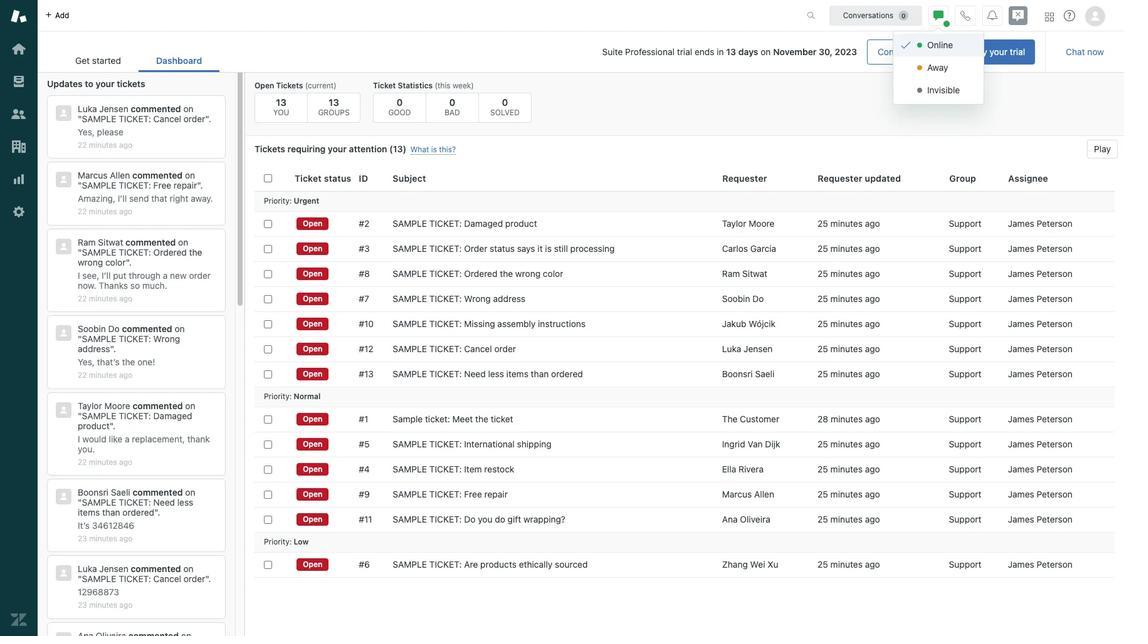 Task type: locate. For each thing, give the bounding box(es) containing it.
1 vertical spatial sample ticket: cancel order ".
[[82, 574, 211, 585]]

repair for sample ticket: free repair
[[484, 489, 508, 500]]

your for updates to your tickets
[[96, 78, 115, 89]]

5 james from the top
[[1008, 319, 1034, 329]]

0 vertical spatial taylor
[[722, 218, 746, 229]]

a inside "i see, i'll put through a new order now. thanks so much. 22 minutes ago"
[[163, 270, 168, 281]]

4 james from the top
[[1008, 293, 1034, 304]]

james peterson for carlos garcia
[[1008, 243, 1073, 254]]

ticket: up through
[[119, 247, 151, 258]]

23
[[78, 534, 87, 544], [78, 601, 87, 610]]

wrong down sample ticket: ordered the wrong color link
[[464, 293, 491, 304]]

sample inside "link"
[[393, 439, 427, 450]]

than
[[531, 369, 549, 379], [102, 507, 120, 518]]

sitwat down carlos garcia
[[742, 268, 768, 279]]

1 peterson from the top
[[1037, 218, 1073, 229]]

ago inside 12968873 23 minutes ago
[[119, 601, 133, 610]]

ticket inside grid
[[295, 173, 322, 184]]

product up says on the top of the page
[[505, 218, 537, 229]]

sample right #9 at bottom
[[393, 489, 427, 500]]

wrong
[[78, 257, 103, 268], [515, 268, 541, 279]]

open for #1
[[303, 414, 323, 424]]

grid containing ticket status
[[245, 166, 1124, 636]]

1 vertical spatial wrong
[[515, 268, 541, 279]]

2 priority from the top
[[264, 392, 289, 401]]

ram sitwat commented
[[78, 237, 176, 248]]

1 horizontal spatial sitwat
[[742, 268, 768, 279]]

4 25 minutes ago from the top
[[818, 293, 880, 304]]

i for i see, i'll put through a new order now. thanks so much.
[[78, 270, 80, 281]]

3 priority from the top
[[264, 538, 289, 547]]

ordered down instructions
[[551, 369, 583, 379]]

on " up 34612846
[[78, 487, 195, 508]]

ticket: up one!
[[119, 334, 151, 344]]

zhang
[[722, 559, 748, 570]]

1 vertical spatial allen
[[754, 489, 774, 500]]

13 peterson from the top
[[1037, 559, 1073, 570]]

1 vertical spatial taylor
[[78, 400, 102, 411]]

1 support from the top
[[949, 218, 982, 229]]

allen up oliveira
[[754, 489, 774, 500]]

1 vertical spatial 23
[[78, 601, 87, 610]]

10 james peterson from the top
[[1008, 464, 1073, 475]]

#10
[[359, 319, 374, 329]]

i for i would like a replacement, thank you.
[[78, 434, 80, 444]]

Select All Tickets checkbox
[[264, 174, 272, 183]]

1 horizontal spatial marcus
[[722, 489, 752, 500]]

9 25 minutes ago from the top
[[818, 464, 880, 475]]

on " up the send
[[78, 170, 195, 191]]

4 25 from the top
[[818, 293, 828, 304]]

13 support from the top
[[949, 559, 982, 570]]

sitwat for ram sitwat commented
[[98, 237, 123, 248]]

your for tickets requiring your attention ( 13 ) what is this?
[[328, 144, 347, 154]]

than up 34612846
[[102, 507, 120, 518]]

taylor
[[722, 218, 746, 229], [78, 400, 102, 411]]

11 peterson from the top
[[1037, 489, 1073, 500]]

" up yes, that's the one! 22 minutes ago at bottom
[[78, 334, 82, 344]]

sample right '#6'
[[393, 559, 427, 570]]

a
[[163, 270, 168, 281], [125, 434, 130, 444]]

zendesk products image
[[1045, 12, 1054, 21]]

1 vertical spatial jensen
[[744, 344, 773, 354]]

i inside i would like a replacement, thank you. 22 minutes ago
[[78, 434, 80, 444]]

3 james from the top
[[1008, 268, 1034, 279]]

luka down jakub
[[722, 344, 741, 354]]

0 horizontal spatial moore
[[104, 400, 130, 411]]

0 horizontal spatial sitwat
[[98, 237, 123, 248]]

7 james from the top
[[1008, 369, 1034, 379]]

" for yes, please
[[78, 113, 82, 124]]

jakub wójcik
[[722, 319, 776, 329]]

do up that's
[[108, 324, 120, 334]]

order
[[184, 113, 205, 124], [189, 270, 211, 281], [494, 344, 516, 354], [184, 574, 205, 585]]

open for #10
[[303, 319, 323, 329]]

commented for i would like a replacement, thank you.
[[133, 400, 183, 411]]

sample ticket: free repair
[[393, 489, 508, 500]]

open
[[255, 81, 274, 90], [303, 219, 323, 228], [303, 244, 323, 253], [303, 269, 323, 278], [303, 294, 323, 303], [303, 319, 323, 329], [303, 344, 323, 354], [303, 369, 323, 379], [303, 414, 323, 424], [303, 440, 323, 449], [303, 465, 323, 474], [303, 490, 323, 499], [303, 515, 323, 524], [303, 560, 323, 569]]

5 22 from the top
[[78, 457, 87, 467]]

None checkbox
[[264, 245, 272, 253], [264, 270, 272, 278], [264, 345, 272, 353], [264, 415, 272, 424], [264, 440, 272, 449], [264, 466, 272, 474], [264, 491, 272, 499], [264, 516, 272, 524], [264, 561, 272, 569], [264, 245, 272, 253], [264, 270, 272, 278], [264, 345, 272, 353], [264, 415, 272, 424], [264, 440, 272, 449], [264, 466, 272, 474], [264, 491, 272, 499], [264, 516, 272, 524], [264, 561, 272, 569]]

1 i from the top
[[78, 270, 80, 281]]

is inside the 'tickets requiring your attention ( 13 ) what is this?'
[[431, 145, 437, 154]]

ticket:
[[425, 414, 450, 424]]

25 for jakub wójcik
[[818, 319, 828, 329]]

1 vertical spatial i'll
[[102, 270, 111, 281]]

3 : from the top
[[289, 538, 292, 547]]

11 25 from the top
[[818, 514, 828, 525]]

1 sample ticket: cancel order ". from the top
[[82, 113, 211, 124]]

ticket: inside 'link'
[[429, 559, 462, 570]]

garcia
[[750, 243, 776, 254]]

1 vertical spatial sample ticket: need less items than ordered
[[78, 497, 193, 518]]

5 support from the top
[[949, 319, 982, 329]]

jensen inside grid
[[744, 344, 773, 354]]

support for ram sitwat
[[949, 268, 982, 279]]

grid
[[245, 166, 1124, 636]]

" for i see, i'll put through a new order now. thanks so much.
[[78, 247, 82, 258]]

wrong inside sample ticket: wrong address link
[[464, 293, 491, 304]]

1 horizontal spatial ordered
[[551, 369, 583, 379]]

0 vertical spatial your
[[990, 46, 1008, 57]]

your right requiring
[[328, 144, 347, 154]]

peterson
[[1037, 218, 1073, 229], [1037, 243, 1073, 254], [1037, 268, 1073, 279], [1037, 293, 1073, 304], [1037, 319, 1073, 329], [1037, 344, 1073, 354], [1037, 369, 1073, 379], [1037, 414, 1073, 424], [1037, 439, 1073, 450], [1037, 464, 1073, 475], [1037, 489, 1073, 500], [1037, 514, 1073, 525], [1037, 559, 1073, 570]]

2 vertical spatial jensen
[[99, 564, 128, 575]]

damaged up "replacement,"
[[153, 410, 192, 421]]

5 on " from the top
[[78, 400, 195, 421]]

25 for taylor moore
[[818, 218, 828, 229]]

1 horizontal spatial sample ticket: wrong address
[[393, 293, 525, 304]]

repair inside the sample ticket: free repair link
[[484, 489, 508, 500]]

12 james peterson from the top
[[1008, 514, 1073, 525]]

less
[[488, 369, 504, 379], [177, 497, 193, 508]]

yes, inside "yes, please 22 minutes ago"
[[78, 127, 95, 137]]

2 23 from the top
[[78, 601, 87, 610]]

a left new
[[163, 270, 168, 281]]

ram down carlos
[[722, 268, 740, 279]]

allen for marcus allen commented
[[110, 170, 130, 181]]

0 horizontal spatial taylor
[[78, 400, 102, 411]]

boonsri up it's
[[78, 487, 108, 498]]

0 vertical spatial color
[[105, 257, 126, 268]]

menu containing online
[[893, 31, 985, 105]]

sourced
[[555, 559, 588, 570]]

sample inside sample ticket: damaged product
[[82, 410, 116, 421]]

sitwat inside grid
[[742, 268, 768, 279]]

good
[[388, 108, 411, 117]]

on " for 34612846
[[78, 487, 195, 508]]

i would like a replacement, thank you. 22 minutes ago
[[78, 434, 210, 467]]

9 support from the top
[[949, 439, 982, 450]]

0 vertical spatial yes,
[[78, 127, 95, 137]]

9 25 from the top
[[818, 464, 828, 475]]

ram for ram sitwat commented
[[78, 237, 96, 248]]

sitwat
[[98, 237, 123, 248], [742, 268, 768, 279]]

3 james peterson from the top
[[1008, 268, 1073, 279]]

james peterson for ram sitwat
[[1008, 268, 1073, 279]]

2 25 minutes ago from the top
[[818, 243, 880, 254]]

5 james peterson from the top
[[1008, 319, 1073, 329]]

#5
[[359, 439, 370, 450]]

is left 'this?'
[[431, 145, 437, 154]]

notifications image
[[987, 10, 998, 20]]

5 25 minutes ago from the top
[[818, 319, 880, 329]]

items up it's
[[78, 507, 100, 518]]

sample ticket: damaged product
[[393, 218, 537, 229], [78, 410, 192, 431]]

0 horizontal spatial requester
[[723, 173, 767, 184]]

11 25 minutes ago from the top
[[818, 514, 880, 525]]

10 support from the top
[[949, 464, 982, 475]]

3 support from the top
[[949, 268, 982, 279]]

on inside section
[[761, 46, 771, 57]]

1 horizontal spatial product
[[505, 218, 537, 229]]

repair up the right
[[174, 180, 197, 191]]

3 on " from the top
[[78, 237, 188, 258]]

13 james from the top
[[1008, 559, 1034, 570]]

1 vertical spatial priority
[[264, 392, 289, 401]]

james for marcus allen
[[1008, 489, 1034, 500]]

1 vertical spatial cancel
[[464, 344, 492, 354]]

6 support from the top
[[949, 344, 982, 354]]

1 " from the top
[[78, 113, 82, 124]]

sample ticket: ordered the wrong color down order
[[393, 268, 563, 279]]

solved
[[490, 108, 520, 117]]

requiring
[[287, 144, 326, 154]]

do up wójcik
[[753, 293, 764, 304]]

than inside grid
[[531, 369, 549, 379]]

james peterson for soobin do
[[1008, 293, 1073, 304]]

1 horizontal spatial allen
[[754, 489, 774, 500]]

13 right in on the top of the page
[[726, 46, 736, 57]]

away.
[[191, 193, 213, 204]]

1 vertical spatial sample ticket: ordered the wrong color
[[393, 268, 563, 279]]

1 horizontal spatial address
[[493, 293, 525, 304]]

sample ticket: wrong address
[[393, 293, 525, 304], [78, 334, 180, 354]]

ticket: up sample ticket: ordered the wrong color link
[[429, 218, 462, 229]]

soobin up jakub
[[722, 293, 750, 304]]

commented up through
[[126, 237, 176, 248]]

through
[[129, 270, 160, 281]]

0 horizontal spatial items
[[78, 507, 100, 518]]

25 minutes ago for carlos garcia
[[818, 243, 880, 254]]

ticket
[[491, 414, 513, 424]]

0 right the 0 bad at the left
[[502, 97, 508, 108]]

support for boonsri saeli
[[949, 369, 982, 379]]

22 down amazing,
[[78, 207, 87, 217]]

0 vertical spatial is
[[431, 145, 437, 154]]

chat
[[1066, 46, 1085, 57]]

color
[[105, 257, 126, 268], [543, 268, 563, 279]]

0 inside the 0 bad
[[449, 97, 455, 108]]

compare plans
[[878, 46, 939, 57]]

1 vertical spatial ram
[[722, 268, 740, 279]]

3 25 from the top
[[818, 268, 828, 279]]

support for zhang wei xu
[[949, 559, 982, 570]]

0 vertical spatial allen
[[110, 170, 130, 181]]

minutes inside "i see, i'll put through a new order now. thanks so much. 22 minutes ago"
[[89, 294, 117, 303]]

2 horizontal spatial 0
[[502, 97, 508, 108]]

9 james peterson from the top
[[1008, 439, 1073, 450]]

(current)
[[305, 81, 336, 90]]

open for #8
[[303, 269, 323, 278]]

0 vertical spatial marcus
[[78, 170, 108, 181]]

buy
[[972, 46, 987, 57]]

order inside grid
[[494, 344, 516, 354]]

2 22 from the top
[[78, 207, 87, 217]]

jensen down wójcik
[[744, 344, 773, 354]]

trial for your
[[1010, 46, 1025, 57]]

support for jakub wójcik
[[949, 319, 982, 329]]

22 inside yes, that's the one! 22 minutes ago
[[78, 371, 87, 380]]

1 vertical spatial is
[[545, 243, 552, 254]]

priority : normal
[[264, 392, 321, 401]]

4 22 from the top
[[78, 371, 87, 380]]

25 for ella rivera
[[818, 464, 828, 475]]

0 vertical spatial priority
[[264, 196, 289, 206]]

3 0 from the left
[[502, 97, 508, 108]]

ordered up new
[[153, 247, 187, 258]]

2 peterson from the top
[[1037, 243, 1073, 254]]

sample ticket: need less items than ordered down sample ticket: cancel order link
[[393, 369, 583, 379]]

6 25 minutes ago from the top
[[818, 344, 880, 354]]

25 minutes ago for zhang wei xu
[[818, 559, 880, 570]]

25 minutes ago for ana oliveira
[[818, 514, 880, 525]]

2 vertical spatial your
[[328, 144, 347, 154]]

0 horizontal spatial allen
[[110, 170, 130, 181]]

11 james from the top
[[1008, 489, 1034, 500]]

menu
[[893, 31, 985, 105]]

2 vertical spatial luka
[[78, 564, 97, 575]]

on for yes, please
[[183, 103, 194, 114]]

7 " from the top
[[78, 574, 82, 585]]

james for ella rivera
[[1008, 464, 1034, 475]]

12968873 23 minutes ago
[[78, 587, 133, 610]]

1 yes, from the top
[[78, 127, 95, 137]]

0 horizontal spatial trial
[[677, 46, 692, 57]]

" up you.
[[78, 410, 82, 421]]

yes, left that's
[[78, 357, 95, 368]]

i left would
[[78, 434, 80, 444]]

dashboard
[[156, 55, 202, 66]]

group
[[950, 173, 976, 184]]

1 vertical spatial your
[[96, 78, 115, 89]]

0 vertical spatial cancel
[[153, 113, 181, 124]]

8 support from the top
[[949, 414, 982, 424]]

marcus down ella rivera
[[722, 489, 752, 500]]

0 vertical spatial 23
[[78, 534, 87, 544]]

9 peterson from the top
[[1037, 439, 1073, 450]]

2 sample ticket: cancel order ". from the top
[[82, 574, 211, 585]]

saeli inside grid
[[755, 369, 775, 379]]

0 vertical spatial sitwat
[[98, 237, 123, 248]]

0 horizontal spatial sample ticket: ordered the wrong color
[[78, 247, 202, 268]]

1 horizontal spatial wrong
[[464, 293, 491, 304]]

2 requester from the left
[[818, 173, 863, 184]]

1 vertical spatial ticket
[[295, 173, 322, 184]]

marcus allen
[[722, 489, 774, 500]]

1 vertical spatial a
[[125, 434, 130, 444]]

: for normal
[[289, 392, 292, 401]]

0 vertical spatial sample ticket: cancel order ".
[[82, 113, 211, 124]]

trial inside buy your trial button
[[1010, 46, 1025, 57]]

status
[[324, 173, 351, 184], [490, 243, 515, 254]]

1 vertical spatial do
[[108, 324, 120, 334]]

25 for zhang wei xu
[[818, 559, 828, 570]]

repair down restock
[[484, 489, 508, 500]]

on " up 12968873 23 minutes ago
[[78, 564, 194, 585]]

1 priority from the top
[[264, 196, 289, 206]]

tickets up select all tickets checkbox
[[255, 144, 285, 154]]

james peterson for ella rivera
[[1008, 464, 1073, 475]]

trial
[[677, 46, 692, 57], [1010, 46, 1025, 57]]

sample ticket: are products ethically sourced
[[393, 559, 588, 570]]

1 horizontal spatial ticket
[[373, 81, 396, 90]]

7 25 from the top
[[818, 369, 828, 379]]

: for low
[[289, 538, 292, 547]]

2023
[[835, 46, 857, 57]]

cancel for 12968873
[[153, 574, 181, 585]]

ticket: inside sample ticket: wrong address
[[119, 334, 151, 344]]

1 : from the top
[[289, 196, 292, 206]]

sample ticket: wrong address down sample ticket: ordered the wrong color link
[[393, 293, 525, 304]]

buy your trial button
[[962, 39, 1035, 65]]

is inside grid
[[545, 243, 552, 254]]

sample ticket: cancel order ". for 12968873
[[82, 574, 211, 585]]

0 horizontal spatial sample ticket: need less items than ordered
[[78, 497, 193, 518]]

minutes
[[89, 140, 117, 150], [89, 207, 117, 217], [831, 218, 863, 229], [831, 243, 863, 254], [831, 268, 863, 279], [831, 293, 863, 304], [89, 294, 117, 303], [831, 319, 863, 329], [831, 344, 863, 354], [831, 369, 863, 379], [89, 371, 117, 380], [831, 414, 863, 424], [831, 439, 863, 450], [89, 457, 117, 467], [831, 464, 863, 475], [831, 489, 863, 500], [831, 514, 863, 525], [89, 534, 117, 544], [831, 559, 863, 570], [89, 601, 117, 610]]

" for yes, that's the one!
[[78, 334, 82, 344]]

0 inside 0 good
[[397, 97, 403, 108]]

would
[[82, 434, 106, 444]]

tickets
[[276, 81, 303, 90], [255, 144, 285, 154]]

25 minutes ago for ram sitwat
[[818, 268, 880, 279]]

0 horizontal spatial soobin
[[78, 324, 106, 334]]

13 james peterson from the top
[[1008, 559, 1073, 570]]

taylor inside grid
[[722, 218, 746, 229]]

boonsri inside grid
[[722, 369, 753, 379]]

10 peterson from the top
[[1037, 464, 1073, 475]]

support for taylor moore
[[949, 218, 982, 229]]

sample ticket: need less items than ordered
[[393, 369, 583, 379], [78, 497, 193, 518]]

allen inside grid
[[754, 489, 774, 500]]

None checkbox
[[264, 220, 272, 228], [264, 295, 272, 303], [264, 320, 272, 328], [264, 370, 272, 378], [264, 220, 272, 228], [264, 295, 272, 303], [264, 320, 272, 328], [264, 370, 272, 378]]

allen up the send
[[110, 170, 130, 181]]

2 yes, from the top
[[78, 357, 95, 368]]

minutes inside yes, that's the one! 22 minutes ago
[[89, 371, 117, 380]]

status left id
[[324, 173, 351, 184]]

commented for amazing, i'll send that right away.
[[132, 170, 183, 181]]

#9
[[359, 489, 370, 500]]

13 down open tickets (current)
[[276, 97, 286, 108]]

soobin for soobin do commented
[[78, 324, 106, 334]]

1 luka jensen commented from the top
[[78, 103, 181, 114]]

0 vertical spatial jensen
[[99, 103, 128, 114]]

2 : from the top
[[289, 392, 292, 401]]

commented for it's 34612846
[[133, 487, 183, 498]]

sample ticket: order status says it is still processing link
[[393, 243, 615, 255]]

1 vertical spatial i
[[78, 434, 80, 444]]

add
[[55, 10, 69, 20]]

peterson for the customer
[[1037, 414, 1073, 424]]

is right it
[[545, 243, 552, 254]]

13 inside 13 groups
[[329, 97, 339, 108]]

commented up that
[[132, 170, 183, 181]]

: left normal
[[289, 392, 292, 401]]

8 james from the top
[[1008, 414, 1034, 424]]

chat now button
[[1056, 39, 1114, 65]]

ticket up the urgent
[[295, 173, 322, 184]]

" up it's
[[78, 497, 82, 508]]

1 0 from the left
[[397, 97, 403, 108]]

on " down 'tickets'
[[78, 103, 194, 124]]

1 horizontal spatial than
[[531, 369, 549, 379]]

ticket: up 34612846
[[119, 497, 151, 508]]

james for soobin do
[[1008, 293, 1034, 304]]

repair
[[174, 180, 197, 191], [484, 489, 508, 500]]

7 on " from the top
[[78, 564, 194, 585]]

23 inside 12968873 23 minutes ago
[[78, 601, 87, 610]]

0 bad
[[445, 97, 460, 117]]

moore up the garcia
[[749, 218, 775, 229]]

peterson for carlos garcia
[[1037, 243, 1073, 254]]

1 horizontal spatial sample ticket: damaged product
[[393, 218, 537, 229]]

0 vertical spatial ram
[[78, 237, 96, 248]]

0 vertical spatial free
[[153, 180, 171, 191]]

cancel for yes, please
[[153, 113, 181, 124]]

ticket: up sample ticket: cancel order
[[429, 319, 462, 329]]

6 james peterson from the top
[[1008, 344, 1073, 354]]

2 james from the top
[[1008, 243, 1034, 254]]

" for 12968873
[[78, 574, 82, 585]]

than down instructions
[[531, 369, 549, 379]]

1 25 from the top
[[818, 218, 828, 229]]

open for #6
[[303, 560, 323, 569]]

1 requester from the left
[[723, 173, 767, 184]]

on " up through
[[78, 237, 188, 258]]

1 horizontal spatial trial
[[1010, 46, 1025, 57]]

2 25 from the top
[[818, 243, 828, 254]]

4 support from the top
[[949, 293, 982, 304]]

ticket: down the sample ticket: free repair link
[[429, 514, 462, 525]]

sample up would
[[82, 410, 116, 421]]

peterson for zhang wei xu
[[1037, 559, 1073, 570]]

11 james peterson from the top
[[1008, 489, 1073, 500]]

0 horizontal spatial your
[[96, 78, 115, 89]]

saeli down luka jensen
[[755, 369, 775, 379]]

1 horizontal spatial 0
[[449, 97, 455, 108]]

5 " from the top
[[78, 410, 82, 421]]

james peterson for taylor moore
[[1008, 218, 1073, 229]]

2 luka jensen commented from the top
[[78, 564, 181, 575]]

on " for that's
[[78, 324, 185, 344]]

requester left updated
[[818, 173, 863, 184]]

ordered
[[551, 369, 583, 379], [122, 507, 154, 518]]

ticket: left are on the left bottom of page
[[429, 559, 462, 570]]

2 trial from the left
[[1010, 46, 1025, 57]]

12 25 minutes ago from the top
[[818, 559, 880, 570]]

12 25 from the top
[[818, 559, 828, 570]]

yes, inside yes, that's the one! 22 minutes ago
[[78, 357, 95, 368]]

the left one!
[[122, 357, 135, 368]]

5 25 from the top
[[818, 319, 828, 329]]

0 inside 0 solved
[[502, 97, 508, 108]]

soobin inside grid
[[722, 293, 750, 304]]

1 horizontal spatial a
[[163, 270, 168, 281]]

ticket for ticket statistics (this week)
[[373, 81, 396, 90]]

i left see,
[[78, 270, 80, 281]]

" up "yes, please 22 minutes ago"
[[78, 113, 82, 124]]

taylor for taylor moore
[[722, 218, 746, 229]]

soobin do commented
[[78, 324, 172, 334]]

1 horizontal spatial ram
[[722, 268, 740, 279]]

free for sample ticket: free repair ".
[[153, 180, 171, 191]]

1 horizontal spatial wrong
[[515, 268, 541, 279]]

0 horizontal spatial a
[[125, 434, 130, 444]]

22 down you.
[[78, 457, 87, 467]]

sample up that's
[[82, 334, 116, 344]]

1 on " from the top
[[78, 103, 194, 124]]

button displays agent's chat status as online. image
[[934, 10, 944, 20]]

2 i from the top
[[78, 434, 80, 444]]

0 horizontal spatial sample ticket: wrong address
[[78, 334, 180, 354]]

jensen up please
[[99, 103, 128, 114]]

0 vertical spatial i'll
[[118, 193, 127, 204]]

ram
[[78, 237, 96, 248], [722, 268, 740, 279]]

25 minutes ago for taylor moore
[[818, 218, 880, 229]]

0 vertical spatial :
[[289, 196, 292, 206]]

sample inside sample ticket: need less items than ordered
[[82, 497, 116, 508]]

jensen up 12968873
[[99, 564, 128, 575]]

priority
[[264, 196, 289, 206], [264, 392, 289, 401], [264, 538, 289, 547]]

0 solved
[[490, 97, 520, 117]]

4 peterson from the top
[[1037, 293, 1073, 304]]

commented down 'tickets'
[[131, 103, 181, 114]]

0 horizontal spatial sample ticket: damaged product
[[78, 410, 192, 431]]

4 on " from the top
[[78, 324, 185, 344]]

22 inside "i see, i'll put through a new order now. thanks so much. 22 minutes ago"
[[78, 294, 87, 303]]

on " up one!
[[78, 324, 185, 344]]

: left the urgent
[[289, 196, 292, 206]]

jensen for 12968873
[[99, 564, 128, 575]]

0 vertical spatial sample ticket: need less items than ordered
[[393, 369, 583, 379]]

0 horizontal spatial do
[[108, 324, 120, 334]]

sample ticket: missing assembly instructions link
[[393, 319, 586, 330]]

8 25 from the top
[[818, 439, 828, 450]]

0 vertical spatial less
[[488, 369, 504, 379]]

marcus for marcus allen
[[722, 489, 752, 500]]

3 " from the top
[[78, 247, 82, 258]]

i inside "i see, i'll put through a new order now. thanks so much. 22 minutes ago"
[[78, 270, 80, 281]]

sample ticket: need less items than ordered up 34612846
[[78, 497, 193, 518]]

minutes inside amazing, i'll send that right away. 22 minutes ago
[[89, 207, 117, 217]]

0 horizontal spatial i'll
[[102, 270, 111, 281]]

ordered inside grid
[[551, 369, 583, 379]]

ordered
[[153, 247, 187, 258], [464, 268, 498, 279]]

4 " from the top
[[78, 334, 82, 344]]

5 peterson from the top
[[1037, 319, 1073, 329]]

free up that
[[153, 180, 171, 191]]

open for #5
[[303, 440, 323, 449]]

sitwat for ram sitwat
[[742, 268, 768, 279]]

sample ticket: damaged product up order
[[393, 218, 537, 229]]

0 vertical spatial items
[[506, 369, 528, 379]]

trial down zendesk chat icon
[[1010, 46, 1025, 57]]

12 support from the top
[[949, 514, 982, 525]]

1 vertical spatial wrong
[[153, 334, 180, 344]]

i'll left the send
[[118, 193, 127, 204]]

ago inside amazing, i'll send that right away. 22 minutes ago
[[119, 207, 132, 217]]

4 james peterson from the top
[[1008, 293, 1073, 304]]

peterson for boonsri saeli
[[1037, 369, 1073, 379]]

sample ticket: wrong address up one!
[[78, 334, 180, 354]]

wójcik
[[749, 319, 776, 329]]

sample ticket: damaged product up like
[[78, 410, 192, 431]]

0 vertical spatial ordered
[[153, 247, 187, 258]]

7 support from the top
[[949, 369, 982, 379]]

priority for priority : urgent
[[264, 196, 289, 206]]

luka up 12968873
[[78, 564, 97, 575]]

13 left what
[[393, 144, 403, 154]]

open for #13
[[303, 369, 323, 379]]

10 25 from the top
[[818, 489, 828, 500]]

free inside the sample ticket: free repair link
[[464, 489, 482, 500]]

sample up 34612846
[[82, 497, 116, 508]]

0 horizontal spatial ram
[[78, 237, 96, 248]]

carlos
[[722, 243, 748, 254]]

requester up the taylor moore
[[723, 173, 767, 184]]

sample
[[393, 414, 423, 424]]

10 25 minutes ago from the top
[[818, 489, 880, 500]]

2 " from the top
[[78, 180, 82, 191]]

restock
[[484, 464, 514, 475]]

sample ticket: cancel order link
[[393, 344, 516, 355]]

sample ticket: meet the ticket link
[[393, 414, 513, 425]]

0 for 0 bad
[[449, 97, 455, 108]]

1 vertical spatial status
[[490, 243, 515, 254]]

sitwat up put
[[98, 237, 123, 248]]

ram inside grid
[[722, 268, 740, 279]]

1 horizontal spatial soobin
[[722, 293, 750, 304]]

1 horizontal spatial do
[[464, 514, 476, 525]]

your
[[990, 46, 1008, 57], [96, 78, 115, 89], [328, 144, 347, 154]]

12 peterson from the top
[[1037, 514, 1073, 525]]

marcus inside grid
[[722, 489, 752, 500]]

color inside grid
[[543, 268, 563, 279]]

0 vertical spatial luka jensen commented
[[78, 103, 181, 114]]

james peterson for ingrid van dijk
[[1008, 439, 1073, 450]]

sample ticket: meet the ticket
[[393, 414, 513, 424]]

0 horizontal spatial than
[[102, 507, 120, 518]]

#7
[[359, 293, 369, 304]]

0 vertical spatial product
[[505, 218, 537, 229]]

right
[[170, 193, 188, 204]]

support for marcus allen
[[949, 489, 982, 500]]

22 up taylor moore commented
[[78, 371, 87, 380]]

sample up see,
[[82, 247, 116, 258]]

1 horizontal spatial saeli
[[755, 369, 775, 379]]

yes, that's the one! 22 minutes ago
[[78, 357, 155, 380]]

sample ticket: cancel order ". for yes, please
[[82, 113, 211, 124]]

do for soobin do commented
[[108, 324, 120, 334]]

amazing,
[[78, 193, 115, 204]]

1 horizontal spatial is
[[545, 243, 552, 254]]

1 22 from the top
[[78, 140, 87, 150]]

so
[[130, 280, 140, 291]]

2 james peterson from the top
[[1008, 243, 1073, 254]]

0 horizontal spatial is
[[431, 145, 437, 154]]

22 down now.
[[78, 294, 87, 303]]

tab list
[[58, 49, 220, 72]]

customers image
[[11, 106, 27, 122]]

0 horizontal spatial address
[[78, 344, 110, 354]]

ordered inside grid
[[464, 268, 498, 279]]

luka down to
[[78, 103, 97, 114]]

7 25 minutes ago from the top
[[818, 369, 880, 379]]

wrong up one!
[[153, 334, 180, 344]]

0 vertical spatial address
[[493, 293, 525, 304]]

12 james from the top
[[1008, 514, 1034, 525]]

11 support from the top
[[949, 489, 982, 500]]

2 horizontal spatial your
[[990, 46, 1008, 57]]

james for ram sitwat
[[1008, 268, 1034, 279]]

boonsri saeli
[[722, 369, 775, 379]]

address up assembly
[[493, 293, 525, 304]]

22 up amazing,
[[78, 140, 87, 150]]

on for i see, i'll put through a new order now. thanks so much.
[[178, 237, 188, 248]]

luka jensen commented for 12968873
[[78, 564, 181, 575]]

is
[[431, 145, 437, 154], [545, 243, 552, 254]]

on for i would like a replacement, thank you.
[[185, 400, 195, 411]]

1 horizontal spatial sample ticket: ordered the wrong color
[[393, 268, 563, 279]]

open for #9
[[303, 490, 323, 499]]

get help image
[[1064, 10, 1075, 21]]

1 vertical spatial address
[[78, 344, 110, 354]]

22
[[78, 140, 87, 150], [78, 207, 87, 217], [78, 294, 87, 303], [78, 371, 87, 380], [78, 457, 87, 467]]

yes, for yes, that's the one!
[[78, 357, 95, 368]]

3 peterson from the top
[[1037, 268, 1073, 279]]

0 horizontal spatial wrong
[[153, 334, 180, 344]]

sample ticket: damaged product link
[[393, 218, 537, 229]]

section
[[230, 39, 1035, 65]]

" up amazing,
[[78, 180, 82, 191]]

6 james from the top
[[1008, 344, 1034, 354]]

1 horizontal spatial status
[[490, 243, 515, 254]]

shipping
[[517, 439, 552, 450]]

conversations button
[[829, 5, 922, 25]]

8 25 minutes ago from the top
[[818, 439, 880, 450]]

zendesk chat image
[[1009, 6, 1028, 25]]

commented up "replacement,"
[[133, 400, 183, 411]]

trial for professional
[[677, 46, 692, 57]]

color up put
[[105, 257, 126, 268]]

6 25 from the top
[[818, 344, 828, 354]]

on "
[[78, 103, 194, 124], [78, 170, 195, 191], [78, 237, 188, 258], [78, 324, 185, 344], [78, 400, 195, 421], [78, 487, 195, 508], [78, 564, 194, 585]]

6 " from the top
[[78, 497, 82, 508]]

22 inside "yes, please 22 minutes ago"
[[78, 140, 87, 150]]

status inside sample ticket: order status says it is still processing link
[[490, 243, 515, 254]]

priority for priority : low
[[264, 538, 289, 547]]

i'll left put
[[102, 270, 111, 281]]

1 horizontal spatial your
[[328, 144, 347, 154]]

0 horizontal spatial damaged
[[153, 410, 192, 421]]

1 horizontal spatial less
[[488, 369, 504, 379]]



Task type: describe. For each thing, give the bounding box(es) containing it.
open for #2
[[303, 219, 323, 228]]

ticket: inside sample ticket: ordered the wrong color
[[119, 247, 151, 258]]

need inside sample ticket: need less items than ordered
[[153, 497, 175, 508]]

25 minutes ago for ingrid van dijk
[[818, 439, 880, 450]]

requester for requester
[[723, 173, 767, 184]]

23 inside "it's 34612846 23 minutes ago"
[[78, 534, 87, 544]]

items inside sample ticket: need less items than ordered
[[78, 507, 100, 518]]

ticket: inside sample ticket: damaged product
[[119, 410, 151, 421]]

this?
[[439, 145, 456, 154]]

peterson for ingrid van dijk
[[1037, 439, 1073, 450]]

: for urgent
[[289, 196, 292, 206]]

the customer
[[722, 414, 779, 424]]

25 minutes ago for soobin do
[[818, 293, 880, 304]]

1 vertical spatial ordered
[[122, 507, 154, 518]]

ticket statistics (this week)
[[373, 81, 474, 90]]

sample up 12968873
[[82, 574, 116, 585]]

open for #11
[[303, 515, 323, 524]]

ram sitwat
[[722, 268, 768, 279]]

ago inside "it's 34612846 23 minutes ago"
[[119, 534, 133, 544]]

ticket: up the send
[[119, 180, 151, 191]]

November 30, 2023 text field
[[773, 46, 857, 57]]

saeli for boonsri saeli commented
[[111, 487, 130, 498]]

oliveira
[[740, 514, 770, 525]]

13 inside 13 you
[[276, 97, 286, 108]]

suite
[[602, 46, 623, 57]]

support for ella rivera
[[949, 464, 982, 475]]

assignee
[[1008, 173, 1048, 184]]

id
[[359, 173, 368, 184]]

peterson for ana oliveira
[[1037, 514, 1073, 525]]

the right meet
[[475, 414, 488, 424]]

ticket for ticket status
[[295, 173, 322, 184]]

james peterson for jakub wójcik
[[1008, 319, 1073, 329]]

cancel inside grid
[[464, 344, 492, 354]]

send
[[129, 193, 149, 204]]

meet
[[452, 414, 473, 424]]

it's
[[78, 520, 90, 531]]

peterson for ella rivera
[[1037, 464, 1073, 475]]

james peterson for boonsri saeli
[[1008, 369, 1073, 379]]

james peterson for marcus allen
[[1008, 489, 1073, 500]]

wrong inside sample ticket: ordered the wrong color link
[[515, 268, 541, 279]]

support for the customer
[[949, 414, 982, 424]]

james for zhang wei xu
[[1008, 559, 1034, 570]]

processing
[[570, 243, 615, 254]]

sample ticket: need less items than ordered inside grid
[[393, 369, 583, 379]]

sample ticket: wrong address inside grid
[[393, 293, 525, 304]]

taylor for taylor moore commented
[[78, 400, 102, 411]]

organizations image
[[11, 139, 27, 155]]

ago inside yes, that's the one! 22 minutes ago
[[119, 371, 132, 380]]

sample right #12
[[393, 344, 427, 354]]

on " for please
[[78, 103, 194, 124]]

thanks
[[99, 280, 128, 291]]

sample ticket: ordered the wrong color inside grid
[[393, 268, 563, 279]]

on for 12968873
[[183, 564, 194, 575]]

sample up please
[[82, 113, 116, 124]]

ana oliveira
[[722, 514, 770, 525]]

the down away.
[[189, 247, 202, 258]]

ago inside "yes, please 22 minutes ago"
[[119, 140, 132, 150]]

priority : low
[[264, 538, 309, 547]]

views image
[[11, 73, 27, 90]]

25 minutes ago for marcus allen
[[818, 489, 880, 500]]

on for it's 34612846
[[185, 487, 195, 498]]

sample ticket: order status says it is still processing
[[393, 243, 615, 254]]

25 minutes ago for luka jensen
[[818, 344, 880, 354]]

25 for ana oliveira
[[818, 514, 828, 525]]

admin image
[[11, 204, 27, 220]]

compare plans button
[[867, 39, 949, 65]]

minutes inside "yes, please 22 minutes ago"
[[89, 140, 117, 150]]

ago inside i would like a replacement, thank you. 22 minutes ago
[[119, 457, 132, 467]]

ticket: up sample ticket: free repair
[[429, 464, 462, 475]]

support for carlos garcia
[[949, 243, 982, 254]]

do for soobin do
[[753, 293, 764, 304]]

luka jensen
[[722, 344, 773, 354]]

need inside grid
[[464, 369, 486, 379]]

open for #4
[[303, 465, 323, 474]]

chat now
[[1066, 46, 1104, 57]]

customer
[[740, 414, 779, 424]]

ago inside "i see, i'll put through a new order now. thanks so much. 22 minutes ago"
[[119, 294, 132, 303]]

international
[[464, 439, 515, 450]]

tab list containing get started
[[58, 49, 220, 72]]

item
[[464, 464, 482, 475]]

i'll inside amazing, i'll send that right away. 22 minutes ago
[[118, 193, 127, 204]]

1 vertical spatial sample ticket: wrong address
[[78, 334, 180, 354]]

on for yes, that's the one!
[[175, 324, 185, 334]]

now.
[[78, 280, 96, 291]]

sample ticket: missing assembly instructions
[[393, 319, 586, 329]]

ticket: up 12968873 23 minutes ago
[[119, 574, 151, 585]]

sample right the #8
[[393, 268, 427, 279]]

0 vertical spatial tickets
[[276, 81, 303, 90]]

james for ingrid van dijk
[[1008, 439, 1034, 450]]

sample up amazing,
[[82, 180, 116, 191]]

moore for taylor moore
[[749, 218, 775, 229]]

2 vertical spatial do
[[464, 514, 476, 525]]

0 for 0 good
[[397, 97, 403, 108]]

priority : urgent
[[264, 196, 319, 206]]

support for ana oliveira
[[949, 514, 982, 525]]

ella
[[722, 464, 736, 475]]

boonsri for boonsri saeli commented
[[78, 487, 108, 498]]

reporting image
[[11, 171, 27, 187]]

peterson for taylor moore
[[1037, 218, 1073, 229]]

less inside grid
[[488, 369, 504, 379]]

add button
[[38, 0, 77, 31]]

minutes inside "it's 34612846 23 minutes ago"
[[89, 534, 117, 544]]

0 horizontal spatial status
[[324, 173, 351, 184]]

ticket: up sample ticket: wrong address link
[[429, 268, 462, 279]]

minutes inside 12968873 23 minutes ago
[[89, 601, 117, 610]]

ticket: down the sample ticket: item restock link
[[429, 489, 462, 500]]

sample ticket: free repair ".
[[82, 180, 203, 191]]

address inside grid
[[493, 293, 525, 304]]

are
[[464, 559, 478, 570]]

)
[[403, 144, 406, 154]]

damaged inside sample ticket: damaged product
[[153, 410, 192, 421]]

ticket: left order
[[429, 243, 462, 254]]

sample ticket: free repair link
[[393, 489, 508, 500]]

section containing suite professional trial ends in
[[230, 39, 1035, 65]]

taylor moore
[[722, 218, 775, 229]]

get started image
[[11, 41, 27, 57]]

25 for marcus allen
[[818, 489, 828, 500]]

22 inside i would like a replacement, thank you. 22 minutes ago
[[78, 457, 87, 467]]

the down sample ticket: order status says it is still processing link
[[500, 268, 513, 279]]

the inside yes, that's the one! 22 minutes ago
[[122, 357, 135, 368]]

zendesk image
[[11, 612, 27, 628]]

on " for 23
[[78, 564, 194, 585]]

sample right "#4"
[[393, 464, 427, 475]]

ticket: up please
[[119, 113, 151, 124]]

1 vertical spatial tickets
[[255, 144, 285, 154]]

updates
[[47, 78, 83, 89]]

still
[[554, 243, 568, 254]]

#8
[[359, 268, 370, 279]]

james peterson for zhang wei xu
[[1008, 559, 1073, 570]]

rivera
[[739, 464, 764, 475]]

jakub
[[722, 319, 747, 329]]

urgent
[[294, 196, 319, 206]]

0 vertical spatial sample ticket: ordered the wrong color
[[78, 247, 202, 268]]

damaged inside grid
[[464, 218, 503, 229]]

1 vertical spatial luka
[[722, 344, 741, 354]]

boonsri for boonsri saeli
[[722, 369, 753, 379]]

ram for ram sitwat
[[722, 268, 740, 279]]

25 minutes ago for ella rivera
[[818, 464, 880, 475]]

sample ticket: damaged product inside grid
[[393, 218, 537, 229]]

ella rivera
[[722, 464, 764, 475]]

commented for yes, please
[[131, 103, 181, 114]]

please
[[97, 127, 123, 137]]

on for amazing, i'll send that right away.
[[185, 170, 195, 181]]

13 inside section
[[726, 46, 736, 57]]

sample right #10
[[393, 319, 427, 329]]

that
[[151, 193, 167, 204]]

main element
[[0, 0, 38, 636]]

on " for see,
[[78, 237, 188, 258]]

get started
[[75, 55, 121, 66]]

your inside button
[[990, 46, 1008, 57]]

0 horizontal spatial wrong
[[78, 257, 103, 268]]

november
[[773, 46, 817, 57]]

soobin for soobin do
[[722, 293, 750, 304]]

0 horizontal spatial ordered
[[153, 247, 187, 258]]

conversations
[[843, 10, 894, 20]]

25 for ingrid van dijk
[[818, 439, 828, 450]]

missing
[[464, 319, 495, 329]]

#4
[[359, 464, 370, 475]]

instructions
[[538, 319, 586, 329]]

commented for i see, i'll put through a new order now. thanks so much.
[[126, 237, 176, 248]]

sample ticket: do you do gift wrapping? link
[[393, 514, 566, 525]]

jensen for yes, please
[[99, 103, 128, 114]]

22 inside amazing, i'll send that right away. 22 minutes ago
[[78, 207, 87, 217]]

thank
[[187, 434, 210, 444]]

luka jensen commented for yes, please
[[78, 103, 181, 114]]

ticket status
[[295, 173, 351, 184]]

minutes inside i would like a replacement, thank you. 22 minutes ago
[[89, 457, 117, 467]]

get started tab
[[58, 49, 139, 72]]

normal
[[294, 392, 321, 401]]

assembly
[[497, 319, 536, 329]]

wei
[[750, 559, 765, 570]]

james for jakub wójcik
[[1008, 319, 1034, 329]]

saeli for boonsri saeli
[[755, 369, 775, 379]]

allen for marcus allen
[[754, 489, 774, 500]]

ethically
[[519, 559, 553, 570]]

luka for 12968873
[[78, 564, 97, 575]]

replacement,
[[132, 434, 185, 444]]

you
[[478, 514, 493, 525]]

sample right #11
[[393, 514, 427, 525]]

james for boonsri saeli
[[1008, 369, 1034, 379]]

away
[[927, 62, 948, 73]]

(this
[[435, 81, 451, 90]]

sample right #3 at top
[[393, 243, 427, 254]]

i'll inside "i see, i'll put through a new order now. thanks so much. 22 minutes ago"
[[102, 270, 111, 281]]

" for amazing, i'll send that right away.
[[78, 180, 82, 191]]

sample right #7
[[393, 293, 427, 304]]

sample ticket: are products ethically sourced link
[[393, 559, 588, 571]]

products
[[480, 559, 517, 570]]

product inside sample ticket: damaged product
[[78, 420, 110, 431]]

0 horizontal spatial less
[[177, 497, 193, 508]]

sample right #13
[[393, 369, 427, 379]]

moore for taylor moore commented
[[104, 400, 130, 411]]

online menu item
[[893, 34, 984, 56]]

sample down subject
[[393, 218, 427, 229]]

25 minutes ago for boonsri saeli
[[818, 369, 880, 379]]

order inside "i see, i'll put through a new order now. thanks so much. 22 minutes ago"
[[189, 270, 211, 281]]

peterson for marcus allen
[[1037, 489, 1073, 500]]

get
[[75, 55, 90, 66]]

a inside i would like a replacement, thank you. 22 minutes ago
[[125, 434, 130, 444]]

on " for i'll
[[78, 170, 195, 191]]

marcus for marcus allen commented
[[78, 170, 108, 181]]

ticket: up "sample ticket: need less items than ordered" link
[[429, 344, 462, 354]]

xu
[[768, 559, 778, 570]]

ticket: inside sample ticket: need less items than ordered
[[119, 497, 151, 508]]

sample inside 'link'
[[393, 559, 427, 570]]

0 horizontal spatial color
[[105, 257, 126, 268]]

to
[[85, 78, 93, 89]]

updated
[[865, 173, 901, 184]]

wrapping?
[[524, 514, 566, 525]]

peterson for luka jensen
[[1037, 344, 1073, 354]]

25 for luka jensen
[[818, 344, 828, 354]]

requester updated
[[818, 173, 901, 184]]

zendesk support image
[[11, 8, 27, 24]]

dijk
[[765, 439, 780, 450]]

attention
[[349, 144, 387, 154]]

ticket: down sample ticket: ordered the wrong color link
[[429, 293, 462, 304]]

ingrid
[[722, 439, 745, 450]]

it's 34612846 23 minutes ago
[[78, 520, 134, 544]]

james peterson for the customer
[[1008, 414, 1073, 424]]

you
[[273, 108, 289, 117]]

25 for ram sitwat
[[818, 268, 828, 279]]

ticket: down sample ticket: cancel order link
[[429, 369, 462, 379]]

repair for sample ticket: free repair ".
[[174, 180, 197, 191]]

product inside grid
[[505, 218, 537, 229]]

open for #12
[[303, 344, 323, 354]]

items inside "sample ticket: need less items than ordered" link
[[506, 369, 528, 379]]

the
[[722, 414, 738, 424]]

sample ticket: international shipping
[[393, 439, 552, 450]]

requester for requester updated
[[818, 173, 863, 184]]

like
[[109, 434, 122, 444]]

tickets requiring your attention ( 13 ) what is this?
[[255, 144, 456, 154]]

12968873
[[78, 587, 119, 598]]

on " for would
[[78, 400, 195, 421]]

#1
[[359, 414, 368, 424]]

suite professional trial ends in 13 days on november 30, 2023
[[602, 46, 857, 57]]

van
[[748, 439, 763, 450]]

professional
[[625, 46, 675, 57]]

peterson for jakub wójcik
[[1037, 319, 1073, 329]]

buy your trial
[[972, 46, 1025, 57]]

ticket: inside "link"
[[429, 439, 462, 450]]

i see, i'll put through a new order now. thanks so much. 22 minutes ago
[[78, 270, 211, 303]]

28
[[818, 414, 828, 424]]



Task type: vqa. For each thing, say whether or not it's contained in the screenshot.
Zendesk for If
no



